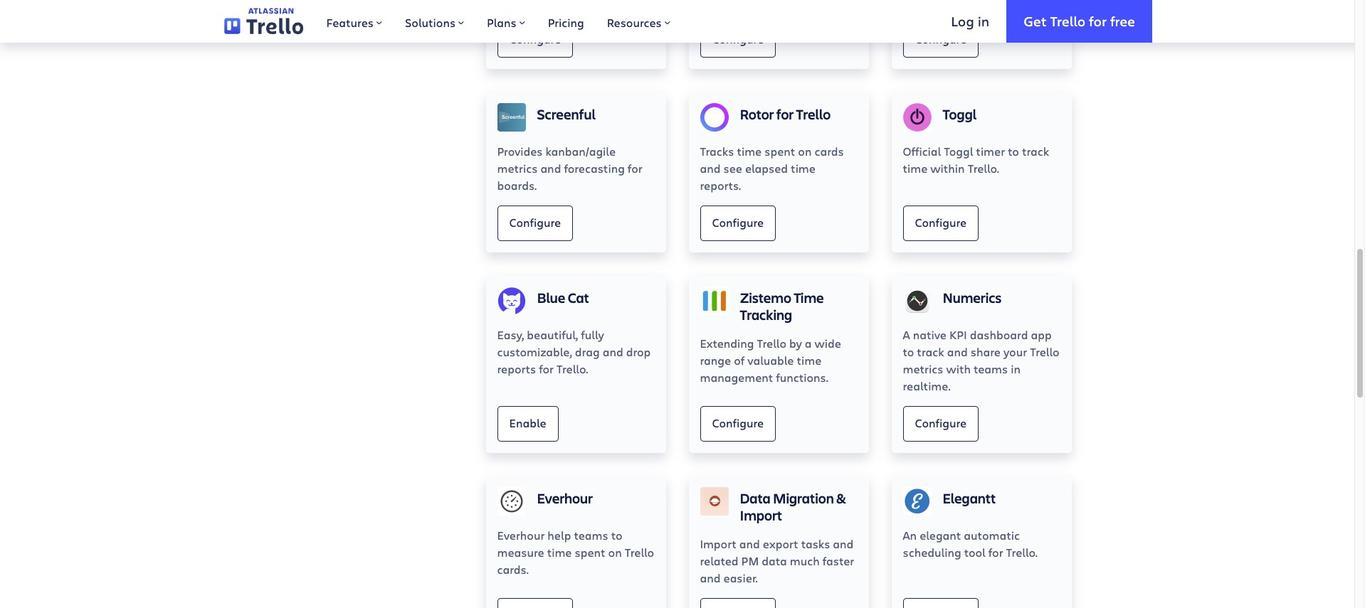 Task type: describe. For each thing, give the bounding box(es) containing it.
import inside data migration & import
[[740, 506, 782, 525]]

get
[[1024, 12, 1047, 30]]

scheduling
[[903, 545, 961, 560]]

for inside easy, beautiful, fully customizable, drag and drop reports for trello.
[[539, 362, 554, 376]]

provides
[[497, 144, 543, 159]]

trello inside "a native kpi dashboard app to track and share your trello metrics with teams in realtime."
[[1030, 344, 1060, 359]]

solutions button
[[394, 0, 476, 43]]

rotor
[[740, 105, 774, 124]]

spent inside everhour help teams to measure time spent on trello cards.
[[575, 545, 605, 560]]

features
[[326, 15, 374, 30]]

range
[[700, 353, 731, 368]]

plans button
[[476, 0, 536, 43]]

elegantt
[[943, 489, 996, 508]]

drop
[[626, 344, 651, 359]]

get trello for free
[[1024, 12, 1135, 30]]

zistemo
[[740, 288, 791, 307]]

features button
[[315, 0, 394, 43]]

elegant
[[920, 528, 961, 543]]

time inside extending trello by a wide range of valuable time management functions.
[[797, 353, 822, 368]]

to inside everhour help teams to measure time spent on trello cards.
[[611, 528, 622, 543]]

and inside "a native kpi dashboard app to track and share your trello metrics with teams in realtime."
[[947, 344, 968, 359]]

kpi
[[949, 327, 967, 342]]

and up the faster on the bottom right of page
[[833, 537, 854, 552]]

your inside build integrations that connect your apps to trello and millions of users. learn about trello for developers
[[416, 0, 434, 10]]

share
[[971, 344, 1001, 359]]

fully
[[581, 327, 604, 342]]

your inside "a native kpi dashboard app to track and share your trello metrics with teams in realtime."
[[1004, 344, 1027, 359]]

forecasting
[[564, 161, 625, 176]]

extending trello by a wide range of valuable time management functions.
[[700, 336, 841, 385]]

easier.
[[724, 571, 758, 586]]

apps
[[436, 0, 456, 10]]

time down the cards
[[791, 161, 816, 176]]

teams inside "a native kpi dashboard app to track and share your trello metrics with teams in realtime."
[[974, 362, 1008, 376]]

automatic
[[964, 528, 1020, 543]]

customizable,
[[497, 344, 572, 359]]

provides kanban/agile metrics and forecasting for boards.
[[497, 144, 642, 193]]

trello. inside official toggl timer to track time within trello.
[[968, 161, 999, 176]]

official toggl timer to track time within trello.
[[903, 144, 1049, 176]]

and inside the tracks time spent on cards and see elapsed time reports.
[[700, 161, 721, 176]]

log in
[[951, 12, 989, 30]]

cat
[[568, 288, 589, 307]]

reports
[[497, 362, 536, 376]]

an
[[903, 528, 917, 543]]

numerics
[[943, 288, 1002, 307]]

of inside extending trello by a wide range of valuable time management functions.
[[734, 353, 745, 368]]

enable
[[509, 416, 546, 431]]

free
[[1110, 12, 1135, 30]]

to inside build integrations that connect your apps to trello and millions of users. learn about trello for developers
[[289, 11, 297, 23]]

data
[[762, 554, 787, 569]]

by
[[789, 336, 802, 351]]

cards
[[815, 144, 844, 159]]

timer
[[976, 144, 1005, 159]]

on inside the tracks time spent on cards and see elapsed time reports.
[[798, 144, 812, 159]]

millions
[[341, 11, 373, 23]]

boards.
[[497, 178, 537, 193]]

extending
[[700, 336, 754, 351]]

and inside build integrations that connect your apps to trello and millions of users. learn about trello for developers
[[324, 11, 339, 23]]

measure
[[497, 545, 544, 560]]

beautiful,
[[527, 327, 578, 342]]

drag
[[575, 344, 600, 359]]

trello. inside easy, beautiful, fully customizable, drag and drop reports for trello.
[[557, 362, 588, 376]]

get trello for free link
[[1007, 0, 1152, 43]]

rotor for trello
[[740, 105, 831, 124]]

tracks
[[700, 144, 734, 159]]

for inside build integrations that connect your apps to trello and millions of users. learn about trello for developers
[[364, 30, 375, 41]]

data
[[740, 489, 771, 508]]

cards.
[[497, 562, 529, 577]]

time up see
[[737, 144, 762, 159]]

functions.
[[776, 370, 828, 385]]

track inside official toggl timer to track time within trello.
[[1022, 144, 1049, 159]]

that
[[363, 0, 380, 10]]

connect
[[382, 0, 414, 10]]

related
[[700, 554, 739, 569]]

&
[[836, 489, 846, 508]]

pricing
[[548, 15, 584, 30]]

an elegant automatic scheduling tool for trello.
[[903, 528, 1038, 560]]

enable link
[[497, 406, 558, 442]]

time inside official toggl timer to track time within trello.
[[903, 161, 928, 176]]

dashboard
[[970, 327, 1028, 342]]

developers
[[377, 30, 421, 41]]

for right rotor
[[776, 105, 794, 124]]

resources button
[[596, 0, 682, 43]]

elapsed
[[745, 161, 788, 176]]



Task type: vqa. For each thing, say whether or not it's contained in the screenshot.


Task type: locate. For each thing, give the bounding box(es) containing it.
1 vertical spatial teams
[[574, 528, 608, 543]]

0 vertical spatial of
[[375, 11, 383, 23]]

import inside import and export tasks and related pm data much faster and easier.
[[700, 537, 737, 552]]

and down integrations
[[324, 11, 339, 23]]

time down help
[[547, 545, 572, 560]]

1 horizontal spatial track
[[1022, 144, 1049, 159]]

spent right measure
[[575, 545, 605, 560]]

configure link
[[497, 22, 573, 58], [700, 22, 776, 58], [903, 22, 979, 58], [497, 206, 573, 241], [700, 206, 776, 241], [903, 206, 979, 241], [700, 406, 776, 442], [903, 406, 979, 442]]

time down 'official'
[[903, 161, 928, 176]]

1 vertical spatial your
[[1004, 344, 1027, 359]]

log in link
[[934, 0, 1007, 43]]

metrics inside "a native kpi dashboard app to track and share your trello metrics with teams in realtime."
[[903, 362, 943, 376]]

to inside "a native kpi dashboard app to track and share your trello metrics with teams in realtime."
[[903, 344, 914, 359]]

for left free
[[1089, 12, 1107, 30]]

1 vertical spatial toggl
[[944, 144, 973, 159]]

to inside official toggl timer to track time within trello.
[[1008, 144, 1019, 159]]

0 horizontal spatial in
[[978, 12, 989, 30]]

0 horizontal spatial trello.
[[557, 362, 588, 376]]

toggl up timer
[[943, 105, 977, 124]]

for down millions
[[364, 30, 375, 41]]

to right timer
[[1008, 144, 1019, 159]]

valuable
[[748, 353, 794, 368]]

metrics up realtime.
[[903, 362, 943, 376]]

time inside everhour help teams to measure time spent on trello cards.
[[547, 545, 572, 560]]

0 vertical spatial on
[[798, 144, 812, 159]]

metrics up boards.
[[497, 161, 538, 176]]

of up management
[[734, 353, 745, 368]]

0 vertical spatial import
[[740, 506, 782, 525]]

0 horizontal spatial on
[[608, 545, 622, 560]]

blue
[[537, 288, 565, 307]]

for inside an elegant automatic scheduling tool for trello.
[[988, 545, 1003, 560]]

0 vertical spatial metrics
[[497, 161, 538, 176]]

and left drop
[[603, 344, 623, 359]]

native
[[913, 327, 947, 342]]

0 horizontal spatial of
[[375, 11, 383, 23]]

1 vertical spatial everhour
[[497, 528, 545, 543]]

toggl
[[943, 105, 977, 124], [944, 144, 973, 159]]

export
[[763, 537, 798, 552]]

1 horizontal spatial trello.
[[968, 161, 999, 176]]

1 horizontal spatial teams
[[974, 362, 1008, 376]]

blue cat
[[537, 288, 589, 307]]

tool
[[964, 545, 986, 560]]

everhour for everhour help teams to measure time spent on trello cards.
[[497, 528, 545, 543]]

metrics inside the "provides kanban/agile metrics and forecasting for boards."
[[497, 161, 538, 176]]

for inside the "provides kanban/agile metrics and forecasting for boards."
[[628, 161, 642, 176]]

easy, beautiful, fully customizable, drag and drop reports for trello.
[[497, 327, 651, 376]]

and down tracks
[[700, 161, 721, 176]]

pricing link
[[536, 0, 596, 43]]

with
[[946, 362, 971, 376]]

of down that
[[375, 11, 383, 23]]

0 vertical spatial track
[[1022, 144, 1049, 159]]

import and export tasks and related pm data much faster and easier.
[[700, 537, 854, 586]]

trello. down drag
[[557, 362, 588, 376]]

data migration & import
[[740, 489, 846, 525]]

wide
[[815, 336, 841, 351]]

everhour help teams to measure time spent on trello cards.
[[497, 528, 654, 577]]

trello inside extending trello by a wide range of valuable time management functions.
[[757, 336, 787, 351]]

1 vertical spatial track
[[917, 344, 944, 359]]

time down the a
[[797, 353, 822, 368]]

and inside the "provides kanban/agile metrics and forecasting for boards."
[[541, 161, 561, 176]]

help
[[548, 528, 571, 543]]

teams inside everhour help teams to measure time spent on trello cards.
[[574, 528, 608, 543]]

1 vertical spatial of
[[734, 353, 745, 368]]

spent inside the tracks time spent on cards and see elapsed time reports.
[[765, 144, 795, 159]]

build
[[289, 0, 309, 10]]

0 horizontal spatial metrics
[[497, 161, 538, 176]]

integrations
[[311, 0, 360, 10]]

see
[[724, 161, 742, 176]]

0 horizontal spatial import
[[700, 537, 737, 552]]

resources
[[607, 15, 662, 30]]

track inside "a native kpi dashboard app to track and share your trello metrics with teams in realtime."
[[917, 344, 944, 359]]

plans
[[487, 15, 516, 30]]

your up solutions at the top
[[416, 0, 434, 10]]

1 vertical spatial spent
[[575, 545, 605, 560]]

to down a
[[903, 344, 914, 359]]

trello. inside an elegant automatic scheduling tool for trello.
[[1006, 545, 1038, 560]]

everhour up measure
[[497, 528, 545, 543]]

1 vertical spatial metrics
[[903, 362, 943, 376]]

teams
[[974, 362, 1008, 376], [574, 528, 608, 543]]

0 horizontal spatial track
[[917, 344, 944, 359]]

about
[[313, 30, 337, 41]]

to right help
[[611, 528, 622, 543]]

metrics
[[497, 161, 538, 176], [903, 362, 943, 376]]

track right timer
[[1022, 144, 1049, 159]]

toggl up within
[[944, 144, 973, 159]]

trello. down timer
[[968, 161, 999, 176]]

2 vertical spatial trello.
[[1006, 545, 1038, 560]]

and up pm on the bottom right of page
[[739, 537, 760, 552]]

0 horizontal spatial spent
[[575, 545, 605, 560]]

track down native
[[917, 344, 944, 359]]

faster
[[823, 554, 854, 569]]

much
[[790, 554, 820, 569]]

tracking
[[740, 305, 792, 325]]

learn
[[289, 30, 311, 41]]

official
[[903, 144, 941, 159]]

screenful
[[537, 105, 596, 124]]

and down related
[[700, 571, 721, 586]]

zistemo time tracking
[[740, 288, 824, 325]]

everhour
[[537, 489, 593, 508], [497, 528, 545, 543]]

log
[[951, 12, 974, 30]]

easy,
[[497, 327, 524, 342]]

build integrations that connect your apps to trello and millions of users. learn about trello for developers
[[289, 0, 456, 41]]

in
[[978, 12, 989, 30], [1011, 362, 1021, 376]]

and inside easy, beautiful, fully customizable, drag and drop reports for trello.
[[603, 344, 623, 359]]

management
[[700, 370, 773, 385]]

everhour for everhour
[[537, 489, 593, 508]]

1 horizontal spatial on
[[798, 144, 812, 159]]

0 vertical spatial trello.
[[968, 161, 999, 176]]

in inside "a native kpi dashboard app to track and share your trello metrics with teams in realtime."
[[1011, 362, 1021, 376]]

and down kpi
[[947, 344, 968, 359]]

and down kanban/agile
[[541, 161, 561, 176]]

1 vertical spatial on
[[608, 545, 622, 560]]

for down "customizable,"
[[539, 362, 554, 376]]

0 vertical spatial everhour
[[537, 489, 593, 508]]

0 vertical spatial toggl
[[943, 105, 977, 124]]

trello inside everhour help teams to measure time spent on trello cards.
[[625, 545, 654, 560]]

to down 'build'
[[289, 11, 297, 23]]

spent up elapsed on the top right
[[765, 144, 795, 159]]

import
[[740, 506, 782, 525], [700, 537, 737, 552]]

0 vertical spatial in
[[978, 12, 989, 30]]

2 horizontal spatial trello.
[[1006, 545, 1038, 560]]

a native kpi dashboard app to track and share your trello metrics with teams in realtime.
[[903, 327, 1060, 394]]

toggl inside official toggl timer to track time within trello.
[[944, 144, 973, 159]]

tasks
[[801, 537, 830, 552]]

of
[[375, 11, 383, 23], [734, 353, 745, 368]]

tracks time spent on cards and see elapsed time reports.
[[700, 144, 844, 193]]

on inside everhour help teams to measure time spent on trello cards.
[[608, 545, 622, 560]]

for
[[1089, 12, 1107, 30], [364, 30, 375, 41], [776, 105, 794, 124], [628, 161, 642, 176], [539, 362, 554, 376], [988, 545, 1003, 560]]

import up related
[[700, 537, 737, 552]]

for right the forecasting
[[628, 161, 642, 176]]

track
[[1022, 144, 1049, 159], [917, 344, 944, 359]]

users.
[[386, 11, 409, 23]]

1 horizontal spatial in
[[1011, 362, 1021, 376]]

atlassian trello image
[[224, 8, 304, 35]]

migration
[[773, 489, 834, 508]]

1 horizontal spatial of
[[734, 353, 745, 368]]

learn about trello for developers link
[[289, 30, 421, 41]]

1 vertical spatial import
[[700, 537, 737, 552]]

0 horizontal spatial your
[[416, 0, 434, 10]]

your down dashboard at the bottom right
[[1004, 344, 1027, 359]]

a
[[903, 327, 910, 342]]

configure
[[509, 31, 561, 46], [712, 31, 764, 46], [915, 31, 967, 46], [509, 215, 561, 230], [712, 215, 764, 230], [915, 215, 967, 230], [712, 416, 764, 431], [915, 416, 967, 431]]

for down 'automatic'
[[988, 545, 1003, 560]]

1 horizontal spatial spent
[[765, 144, 795, 159]]

pm
[[741, 554, 759, 569]]

to
[[289, 11, 297, 23], [1008, 144, 1019, 159], [903, 344, 914, 359], [611, 528, 622, 543]]

realtime.
[[903, 379, 951, 394]]

a
[[805, 336, 812, 351]]

app
[[1031, 327, 1052, 342]]

kanban/agile
[[546, 144, 616, 159]]

in right log
[[978, 12, 989, 30]]

1 horizontal spatial metrics
[[903, 362, 943, 376]]

everhour inside everhour help teams to measure time spent on trello cards.
[[497, 528, 545, 543]]

of inside build integrations that connect your apps to trello and millions of users. learn about trello for developers
[[375, 11, 383, 23]]

trello
[[299, 11, 321, 23], [1050, 12, 1086, 30], [339, 30, 362, 41], [796, 105, 831, 124], [757, 336, 787, 351], [1030, 344, 1060, 359], [625, 545, 654, 560]]

import up export
[[740, 506, 782, 525]]

within
[[931, 161, 965, 176]]

time
[[794, 288, 824, 307]]

1 vertical spatial in
[[1011, 362, 1021, 376]]

in down dashboard at the bottom right
[[1011, 362, 1021, 376]]

your
[[416, 0, 434, 10], [1004, 344, 1027, 359]]

trello. down 'automatic'
[[1006, 545, 1038, 560]]

1 horizontal spatial your
[[1004, 344, 1027, 359]]

1 vertical spatial trello.
[[557, 362, 588, 376]]

1 horizontal spatial import
[[740, 506, 782, 525]]

0 vertical spatial spent
[[765, 144, 795, 159]]

0 vertical spatial your
[[416, 0, 434, 10]]

everhour up help
[[537, 489, 593, 508]]

0 vertical spatial teams
[[974, 362, 1008, 376]]

teams down share
[[974, 362, 1008, 376]]

trello.
[[968, 161, 999, 176], [557, 362, 588, 376], [1006, 545, 1038, 560]]

teams right help
[[574, 528, 608, 543]]

0 horizontal spatial teams
[[574, 528, 608, 543]]

solutions
[[405, 15, 456, 30]]



